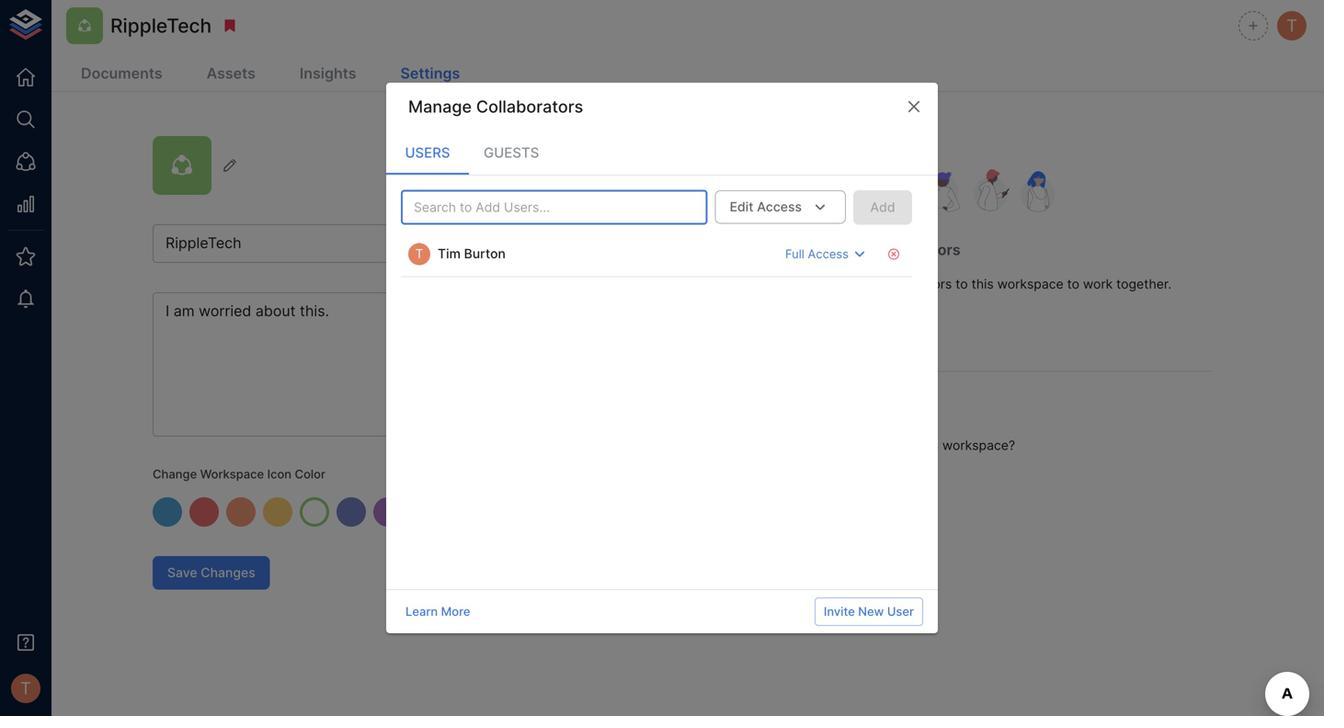 Task type: locate. For each thing, give the bounding box(es) containing it.
add or remove collaborators to this workspace to work together.
[[779, 276, 1172, 292]]

1 horizontal spatial this
[[972, 276, 994, 292]]

0 horizontal spatial collaborators
[[476, 97, 583, 117]]

Workspace Name text field
[[153, 224, 675, 263]]

access for full access
[[808, 247, 849, 261]]

access
[[757, 199, 802, 215], [808, 247, 849, 261]]

1 horizontal spatial t
[[415, 246, 423, 262]]

this right delete
[[917, 438, 939, 453]]

0 vertical spatial access
[[757, 199, 802, 215]]

2 horizontal spatial to
[[1067, 276, 1080, 292]]

1 vertical spatial this
[[917, 438, 939, 453]]

1 vertical spatial manage
[[803, 241, 860, 259]]

this left the workspace
[[972, 276, 994, 292]]

manage
[[408, 97, 472, 117], [803, 241, 860, 259]]

this
[[972, 276, 994, 292], [917, 438, 939, 453]]

invite new user
[[824, 605, 914, 619]]

1 vertical spatial access
[[808, 247, 849, 261]]

t for the left t button
[[20, 679, 31, 699]]

0 vertical spatial manage
[[408, 97, 472, 117]]

collaborators up 'collaborators'
[[864, 241, 961, 259]]

learn more button
[[401, 598, 475, 626]]

users button
[[386, 131, 469, 175]]

manage collaborators up guests
[[408, 97, 583, 117]]

0 vertical spatial t button
[[1275, 8, 1310, 43]]

collaborators
[[476, 97, 583, 117], [864, 241, 961, 259]]

access right edit
[[757, 199, 802, 215]]

to right 'collaborators'
[[956, 276, 968, 292]]

this for to
[[972, 276, 994, 292]]

want
[[825, 438, 855, 453]]

0 horizontal spatial manage
[[408, 97, 472, 117]]

documents
[[81, 64, 162, 82]]

collaborators
[[872, 276, 952, 292]]

insights link
[[292, 57, 364, 92]]

0 horizontal spatial this
[[917, 438, 939, 453]]

tab list
[[386, 131, 938, 175]]

0 horizontal spatial access
[[757, 199, 802, 215]]

edit access button
[[715, 190, 846, 224]]

to left work
[[1067, 276, 1080, 292]]

2 vertical spatial t
[[20, 679, 31, 699]]

change
[[153, 467, 197, 481]]

manage collaborators up 'collaborators'
[[803, 241, 961, 259]]

save
[[167, 565, 197, 581]]

2 horizontal spatial t
[[1287, 15, 1297, 36]]

1 horizontal spatial collaborators
[[864, 241, 961, 259]]

or
[[808, 276, 820, 292]]

manage down settings link
[[408, 97, 472, 117]]

0 horizontal spatial manage collaborators
[[408, 97, 583, 117]]

change workspace icon color
[[153, 467, 326, 481]]

remove bookmark image
[[222, 17, 238, 34]]

0 vertical spatial t
[[1287, 15, 1297, 36]]

1 vertical spatial t
[[415, 246, 423, 262]]

more
[[441, 605, 470, 619]]

full access button
[[781, 239, 875, 269]]

t for right t button
[[1287, 15, 1297, 36]]

to
[[956, 276, 968, 292], [1067, 276, 1080, 292], [859, 438, 871, 453]]

access right full
[[808, 247, 849, 261]]

edit
[[730, 199, 754, 215]]

save changes
[[167, 565, 255, 581]]

t button
[[1275, 8, 1310, 43], [6, 669, 46, 709]]

settings
[[401, 64, 460, 82]]

users
[[405, 144, 450, 161]]

Workspace notes are visible to all members and guests. text field
[[153, 292, 675, 437]]

new
[[858, 605, 884, 619]]

0 vertical spatial manage collaborators
[[408, 97, 583, 117]]

manage up remove
[[803, 241, 860, 259]]

this for delete
[[917, 438, 939, 453]]

0 horizontal spatial t button
[[6, 669, 46, 709]]

0 vertical spatial collaborators
[[476, 97, 583, 117]]

0 horizontal spatial t
[[20, 679, 31, 699]]

0 vertical spatial this
[[972, 276, 994, 292]]

1 vertical spatial t button
[[6, 669, 46, 709]]

workspace?
[[943, 438, 1015, 453]]

1 horizontal spatial access
[[808, 247, 849, 261]]

tim
[[438, 246, 461, 262]]

do you want to delete this workspace?
[[779, 438, 1015, 453]]

to right 'want'
[[859, 438, 871, 453]]

t
[[1287, 15, 1297, 36], [415, 246, 423, 262], [20, 679, 31, 699]]

assets link
[[199, 57, 263, 92]]

learn
[[406, 605, 438, 619]]

collaborators up guests button at the top
[[476, 97, 583, 117]]

manage collaborators
[[408, 97, 583, 117], [803, 241, 961, 259]]

1 vertical spatial manage collaborators
[[803, 241, 961, 259]]

assets
[[207, 64, 256, 82]]

full
[[785, 247, 805, 261]]



Task type: vqa. For each thing, say whether or not it's contained in the screenshot.
Manage Collaborators dialog
yes



Task type: describe. For each thing, give the bounding box(es) containing it.
Search to Add Users... text field
[[406, 196, 672, 219]]

manage inside "manage collaborators" dialog
[[408, 97, 472, 117]]

documents link
[[74, 57, 170, 92]]

workspace
[[997, 276, 1064, 292]]

workspace
[[200, 467, 264, 481]]

invite
[[824, 605, 855, 619]]

rippletech
[[110, 14, 212, 37]]

manage collaborators dialog
[[386, 83, 938, 634]]

1 horizontal spatial to
[[956, 276, 968, 292]]

add
[[779, 276, 804, 292]]

access for edit access
[[757, 199, 802, 215]]

save changes button
[[153, 557, 270, 590]]

settings link
[[393, 57, 467, 92]]

0 horizontal spatial to
[[859, 438, 871, 453]]

1 horizontal spatial manage collaborators
[[803, 241, 961, 259]]

delete
[[875, 438, 913, 453]]

manage collaborators inside "manage collaborators" dialog
[[408, 97, 583, 117]]

tim burton
[[438, 246, 506, 262]]

changes
[[201, 565, 255, 581]]

icon
[[267, 467, 292, 481]]

guests button
[[469, 131, 554, 175]]

color
[[295, 467, 326, 481]]

collaborators inside "manage collaborators" dialog
[[476, 97, 583, 117]]

work
[[1083, 276, 1113, 292]]

tab list containing users
[[386, 131, 938, 175]]

1 horizontal spatial manage
[[803, 241, 860, 259]]

burton
[[464, 246, 506, 262]]

full access
[[785, 247, 849, 261]]

edit access
[[730, 199, 802, 215]]

learn more
[[406, 605, 470, 619]]

together.
[[1117, 276, 1172, 292]]

1 horizontal spatial t button
[[1275, 8, 1310, 43]]

you
[[800, 438, 822, 453]]

guests
[[484, 144, 539, 161]]

user
[[887, 605, 914, 619]]

remove
[[824, 276, 869, 292]]

t inside dialog
[[415, 246, 423, 262]]

do
[[779, 438, 796, 453]]

1 vertical spatial collaborators
[[864, 241, 961, 259]]

insights
[[300, 64, 356, 82]]



